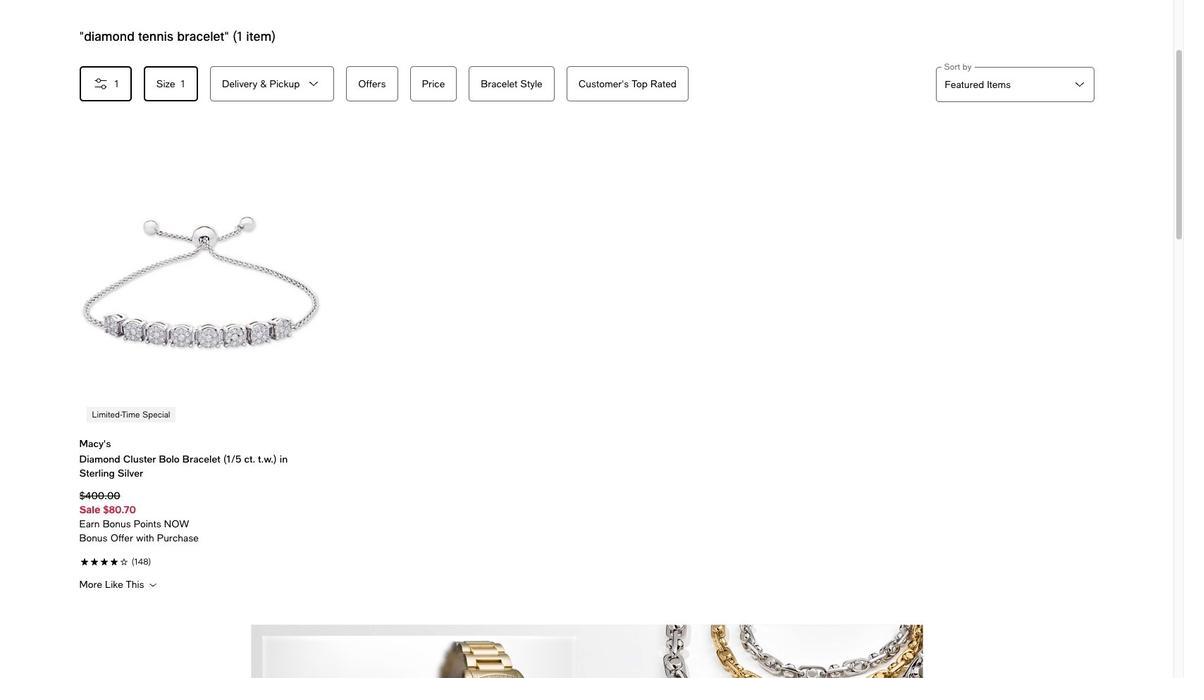 Task type: vqa. For each thing, say whether or not it's contained in the screenshot.
Charter Club to the bottom
no



Task type: locate. For each thing, give the bounding box(es) containing it.
diamond cluster bolo bracelet (1/5 ct. t.w.) in sterling silver group
[[79, 135, 320, 591]]

earn bonus points now. checkout as a star rewards member to earn. image
[[79, 518, 320, 532]]

status
[[79, 28, 276, 44]]

bonus offer with purchase. $39.99 diamond earrings with a macy's purchase. image
[[79, 532, 320, 546]]

3.8986 out of 5 rating with 148 reviews image
[[79, 554, 320, 569]]



Task type: describe. For each thing, give the bounding box(es) containing it.
advertisement element
[[147, 625, 1027, 679]]



